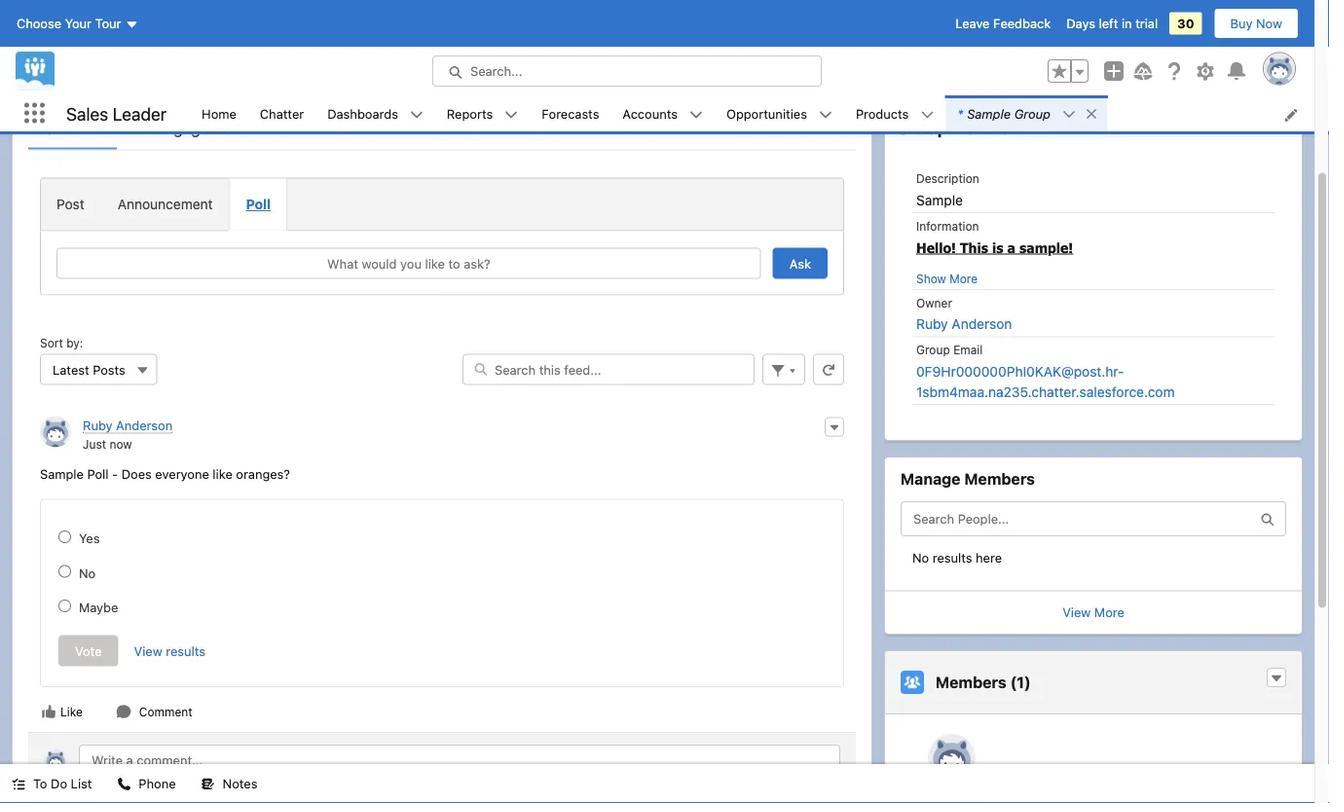 Task type: describe. For each thing, give the bounding box(es) containing it.
like inside ruby anderson, just now element
[[213, 467, 233, 481]]

text default image down edit group button
[[1085, 107, 1099, 121]]

reports list item
[[435, 95, 530, 131]]

1 horizontal spatial chatter link
[[248, 95, 316, 131]]

ruby inside owner ruby anderson
[[916, 316, 948, 332]]

Search People... text field
[[901, 502, 1287, 537]]

broadcast only
[[315, 62, 411, 77]]

text default image for phone button
[[117, 778, 131, 791]]

sample inside list item
[[967, 106, 1011, 121]]

what
[[327, 256, 358, 271]]

hello!
[[916, 239, 956, 256]]

your
[[65, 16, 92, 31]]

show
[[916, 272, 947, 285]]

comment
[[139, 705, 192, 719]]

sample group
[[229, 19, 383, 47]]

feedback
[[993, 16, 1051, 31]]

text default image inside reports list item
[[505, 108, 518, 122]]

like button
[[40, 703, 84, 721]]

edit
[[1065, 24, 1088, 38]]

show more
[[916, 272, 978, 285]]

now
[[1256, 16, 1283, 31]]

text default image inside comment button
[[116, 704, 131, 720]]

0 vertical spatial members
[[964, 470, 1035, 488]]

0f9hr000000phi0kak@post.hr- 1sbm4maa.na235.chatter.salesforce.com link
[[916, 363, 1175, 400]]

oranges?
[[236, 467, 290, 481]]

home link
[[190, 95, 248, 131]]

would
[[362, 256, 397, 271]]

view results link
[[134, 644, 206, 658]]

members (1)
[[936, 673, 1031, 692]]

leave feedback link
[[956, 16, 1051, 31]]

buy now button
[[1214, 8, 1299, 39]]

opportunities list item
[[715, 95, 844, 131]]

No radio
[[58, 565, 71, 578]]

text default image inside accounts list item
[[690, 108, 703, 122]]

now
[[109, 437, 132, 451]]

owner ruby anderson
[[916, 296, 1012, 332]]

only
[[382, 62, 411, 77]]

delete group
[[1161, 24, 1239, 38]]

post link
[[41, 179, 101, 230]]

group email 0f9hr000000phi0kak@post.hr- 1sbm4maa.na235.chatter.salesforce.com
[[916, 343, 1175, 400]]

engagement link
[[140, 116, 260, 149]]

accounts list item
[[611, 95, 715, 131]]

buy
[[1231, 16, 1253, 31]]

manage
[[901, 470, 961, 488]]

to do list
[[33, 777, 92, 791]]

group inside group email 0f9hr000000phi0kak@post.hr- 1sbm4maa.na235.chatter.salesforce.com
[[916, 343, 950, 357]]

0 horizontal spatial chatter
[[44, 119, 101, 137]]

ruby inside 'ruby anderson just now'
[[83, 418, 113, 433]]

tab list containing post
[[40, 178, 844, 231]]

text default image for like button
[[41, 704, 56, 720]]

products list item
[[844, 95, 946, 131]]

edit group button
[[1050, 17, 1143, 46]]

opportunities
[[727, 106, 807, 121]]

no for no
[[79, 566, 96, 580]]

in
[[1122, 16, 1132, 31]]

to do list button
[[0, 765, 104, 803]]

0f9hr000000phi0kak@post.hr-
[[916, 363, 1124, 379]]

email
[[954, 343, 983, 357]]

anderson inside 'ruby anderson just now'
[[116, 418, 173, 433]]

home
[[202, 106, 237, 121]]

sort
[[40, 336, 63, 350]]

-
[[112, 467, 118, 481]]

maybe
[[79, 600, 118, 615]]

accounts
[[623, 106, 678, 121]]

ruby anderson, just now element
[[28, 405, 856, 732]]

to
[[33, 777, 47, 791]]

what would you like to ask?
[[327, 256, 490, 271]]

view for view results
[[134, 644, 162, 658]]

Write a comment... text field
[[79, 745, 841, 776]]

information
[[916, 219, 979, 233]]

1sbm4maa.na235.chatter.salesforce.com
[[916, 384, 1175, 400]]

dashboards list item
[[316, 95, 435, 131]]

announcement
[[118, 196, 213, 212]]

ruby anderson link inside ruby anderson, just now element
[[83, 418, 173, 434]]

delete
[[1161, 24, 1199, 38]]

description
[[916, 172, 980, 186]]

trial
[[1136, 16, 1158, 31]]

phone
[[139, 777, 176, 791]]

details
[[953, 117, 1011, 138]]

unlisted
[[229, 62, 281, 77]]

sample inside description sample
[[916, 192, 963, 208]]

choose your tour button
[[16, 8, 140, 39]]

products link
[[844, 95, 921, 131]]

ruby anderson image
[[44, 749, 67, 772]]

view results
[[134, 644, 206, 658]]

choose your tour
[[17, 16, 121, 31]]

ask button
[[773, 248, 828, 279]]

is
[[993, 239, 1004, 256]]

here
[[976, 550, 1002, 565]]

ruby anderson just now
[[83, 418, 173, 451]]

ask?
[[464, 256, 490, 271]]

Maybe radio
[[58, 600, 71, 613]]

this
[[960, 239, 989, 256]]

what would you like to ask? button
[[56, 248, 761, 279]]

like inside button
[[425, 256, 445, 271]]

announcement link
[[101, 179, 229, 230]]

sort by:
[[40, 336, 83, 350]]

more for view more
[[1095, 605, 1125, 620]]

*
[[958, 106, 963, 121]]

everyone
[[155, 467, 209, 481]]

left
[[1099, 16, 1118, 31]]



Task type: locate. For each thing, give the bounding box(es) containing it.
1 horizontal spatial chatter
[[260, 106, 304, 121]]

results up "comment"
[[166, 644, 206, 658]]

opportunities link
[[715, 95, 819, 131]]

0 horizontal spatial poll
[[87, 467, 109, 481]]

text default image inside products list item
[[921, 108, 934, 122]]

poll link
[[229, 179, 287, 230]]

manage members
[[901, 470, 1035, 488]]

sample right *
[[967, 106, 1011, 121]]

0 horizontal spatial anderson
[[116, 418, 173, 433]]

view more
[[1063, 605, 1125, 620]]

list item containing *
[[946, 95, 1107, 131]]

(1)
[[1011, 673, 1031, 692]]

ruby
[[916, 316, 948, 332], [83, 418, 113, 433]]

chatter
[[260, 106, 304, 121], [44, 119, 101, 137]]

ruby anderson link up email
[[916, 316, 1012, 332]]

0 vertical spatial more
[[950, 272, 978, 285]]

new group member button
[[898, 17, 1048, 46]]

owner
[[916, 296, 952, 310]]

1 vertical spatial view
[[134, 644, 162, 658]]

view inside ruby anderson, just now element
[[134, 644, 162, 658]]

new
[[914, 24, 940, 38]]

text default image for to do list button
[[12, 778, 25, 791]]

1 horizontal spatial ruby
[[916, 316, 948, 332]]

does
[[122, 467, 152, 481]]

tour
[[95, 16, 121, 31]]

group
[[1048, 59, 1089, 83]]

text default image inside dashboards list item
[[410, 108, 424, 122]]

0 vertical spatial ruby anderson link
[[916, 316, 1012, 332]]

text default image left like
[[41, 704, 56, 720]]

0 vertical spatial view
[[1063, 605, 1091, 620]]

0 horizontal spatial more
[[950, 272, 978, 285]]

sample poll - does everyone like oranges?
[[40, 467, 290, 481]]

more right show
[[950, 272, 978, 285]]

Search this feed... search field
[[463, 354, 755, 385]]

forecasts link
[[530, 95, 611, 131]]

vote
[[75, 644, 102, 658]]

1 vertical spatial anderson
[[116, 418, 173, 433]]

sample inside ruby anderson, just now element
[[40, 467, 84, 481]]

results for view
[[166, 644, 206, 658]]

search... button
[[432, 56, 822, 87]]

more for show more
[[950, 272, 978, 285]]

0 horizontal spatial ruby anderson link
[[83, 418, 173, 434]]

description sample
[[916, 172, 980, 208]]

sample
[[229, 19, 311, 47], [967, 106, 1011, 121], [916, 192, 963, 208], [40, 467, 84, 481]]

ruby anderson image
[[40, 416, 71, 448]]

text default image inside to do list button
[[12, 778, 25, 791]]

view
[[1063, 605, 1091, 620], [134, 644, 162, 658]]

more down search people... text field
[[1095, 605, 1125, 620]]

just
[[83, 437, 106, 451]]

0 vertical spatial anderson
[[952, 316, 1012, 332]]

chatter down unlisted
[[260, 106, 304, 121]]

view right vote
[[134, 644, 162, 658]]

edit group
[[1065, 24, 1128, 38]]

leader
[[113, 103, 167, 124]]

anderson
[[952, 316, 1012, 332], [116, 418, 173, 433]]

dashboards
[[327, 106, 398, 121]]

poll down engagement "link"
[[246, 196, 271, 212]]

text default image
[[1063, 108, 1076, 121], [410, 108, 424, 122], [505, 108, 518, 122], [690, 108, 703, 122], [921, 108, 934, 122], [1270, 672, 1284, 686], [116, 704, 131, 720], [201, 778, 215, 791]]

engagement
[[156, 119, 245, 137]]

text default image inside list item
[[1063, 108, 1076, 121]]

group details
[[897, 117, 1011, 138]]

ruby down owner
[[916, 316, 948, 332]]

text default image left products link
[[819, 108, 833, 122]]

list containing home
[[190, 95, 1315, 131]]

1 horizontal spatial view
[[1063, 605, 1091, 620]]

forecasts
[[542, 106, 599, 121]]

0 horizontal spatial results
[[166, 644, 206, 658]]

0 horizontal spatial like
[[213, 467, 233, 481]]

1 horizontal spatial results
[[933, 550, 972, 565]]

days left in trial
[[1067, 16, 1158, 31]]

text default image inside "opportunities" list item
[[819, 108, 833, 122]]

no for no results here
[[913, 550, 929, 565]]

1 vertical spatial ruby anderson link
[[83, 418, 173, 434]]

0 horizontal spatial ruby
[[83, 418, 113, 433]]

0 vertical spatial poll
[[246, 196, 271, 212]]

text default image inside like button
[[41, 704, 56, 720]]

sample up unlisted
[[229, 19, 311, 47]]

ruby anderson link up now
[[83, 418, 173, 434]]

1 horizontal spatial no
[[913, 550, 929, 565]]

* sample group
[[958, 106, 1051, 121]]

phone button
[[106, 765, 188, 803]]

chatter link up post
[[28, 116, 117, 149]]

search...
[[470, 64, 522, 78]]

0 vertical spatial no
[[913, 550, 929, 565]]

members left (1) at the right bottom of the page
[[936, 673, 1007, 692]]

vote button
[[58, 635, 118, 667]]

text default image
[[1085, 107, 1099, 121], [819, 108, 833, 122], [41, 704, 56, 720], [12, 778, 25, 791], [117, 778, 131, 791]]

1 horizontal spatial like
[[425, 256, 445, 271]]

0 vertical spatial like
[[425, 256, 445, 271]]

no left the here
[[913, 550, 929, 565]]

text default image inside phone button
[[117, 778, 131, 791]]

1 horizontal spatial more
[[1095, 605, 1125, 620]]

chatter link down unlisted
[[248, 95, 316, 131]]

0 horizontal spatial chatter link
[[28, 116, 117, 149]]

like left to
[[425, 256, 445, 271]]

list
[[190, 95, 1315, 131]]

0 vertical spatial ruby
[[916, 316, 948, 332]]

results inside ruby anderson, just now element
[[166, 644, 206, 658]]

0 horizontal spatial no
[[79, 566, 96, 580]]

ruby anderson link
[[916, 316, 1012, 332], [83, 418, 173, 434]]

ruby up the just on the left bottom
[[83, 418, 113, 433]]

a
[[1008, 239, 1016, 256]]

anderson inside owner ruby anderson
[[952, 316, 1012, 332]]

chatter link
[[248, 95, 316, 131], [28, 116, 117, 149]]

text default image inside notes "button"
[[201, 778, 215, 791]]

list item
[[946, 95, 1107, 131]]

hello! this is a sample!
[[916, 239, 1073, 256]]

like
[[60, 705, 83, 719]]

anderson up now
[[116, 418, 173, 433]]

1 vertical spatial members
[[936, 673, 1007, 692]]

by:
[[66, 336, 83, 350]]

poll
[[246, 196, 271, 212], [87, 467, 109, 481]]

new group member
[[914, 24, 1032, 38]]

yes
[[79, 531, 100, 546]]

30
[[1178, 16, 1195, 31]]

reports link
[[435, 95, 505, 131]]

to
[[448, 256, 460, 271]]

1 vertical spatial no
[[79, 566, 96, 580]]

1 vertical spatial results
[[166, 644, 206, 658]]

buy now
[[1231, 16, 1283, 31]]

accounts link
[[611, 95, 690, 131]]

list
[[71, 777, 92, 791]]

1 vertical spatial ruby
[[83, 418, 113, 433]]

1 vertical spatial poll
[[87, 467, 109, 481]]

do
[[51, 777, 67, 791]]

members right manage
[[964, 470, 1035, 488]]

no
[[913, 550, 929, 565], [79, 566, 96, 580]]

tab list
[[40, 178, 844, 231]]

poll inside ruby anderson, just now element
[[87, 467, 109, 481]]

Yes radio
[[58, 531, 71, 543]]

days
[[1067, 16, 1096, 31]]

no right the "no" radio
[[79, 566, 96, 580]]

leave
[[956, 16, 990, 31]]

1 horizontal spatial ruby anderson link
[[916, 316, 1012, 332]]

poll left -
[[87, 467, 109, 481]]

1 vertical spatial like
[[213, 467, 233, 481]]

sample down description
[[916, 192, 963, 208]]

member
[[983, 24, 1032, 38]]

text default image left phone
[[117, 778, 131, 791]]

1 vertical spatial more
[[1095, 605, 1125, 620]]

like right the everyone
[[213, 467, 233, 481]]

delete group button
[[1145, 17, 1254, 46]]

more
[[950, 272, 978, 285], [1095, 605, 1125, 620]]

chatter left leader
[[44, 119, 101, 137]]

sample!
[[1020, 239, 1073, 256]]

leave feedback
[[956, 16, 1051, 31]]

reports
[[447, 106, 493, 121]]

view for view more
[[1063, 605, 1091, 620]]

0 vertical spatial results
[[933, 550, 972, 565]]

results for no
[[933, 550, 972, 565]]

0 horizontal spatial view
[[134, 644, 162, 658]]

1 horizontal spatial anderson
[[952, 316, 1012, 332]]

1 horizontal spatial poll
[[246, 196, 271, 212]]

products
[[856, 106, 909, 121]]

view down search people... text field
[[1063, 605, 1091, 620]]

choose
[[17, 16, 61, 31]]

anderson up email
[[952, 316, 1012, 332]]

sample down ruby anderson image
[[40, 467, 84, 481]]

results left the here
[[933, 550, 972, 565]]

ask
[[790, 256, 811, 271]]

just now link
[[83, 437, 132, 451]]

text default image left to
[[12, 778, 25, 791]]

notes
[[223, 777, 258, 791]]



Task type: vqa. For each thing, say whether or not it's contained in the screenshot.
text default icon to the middle
no



